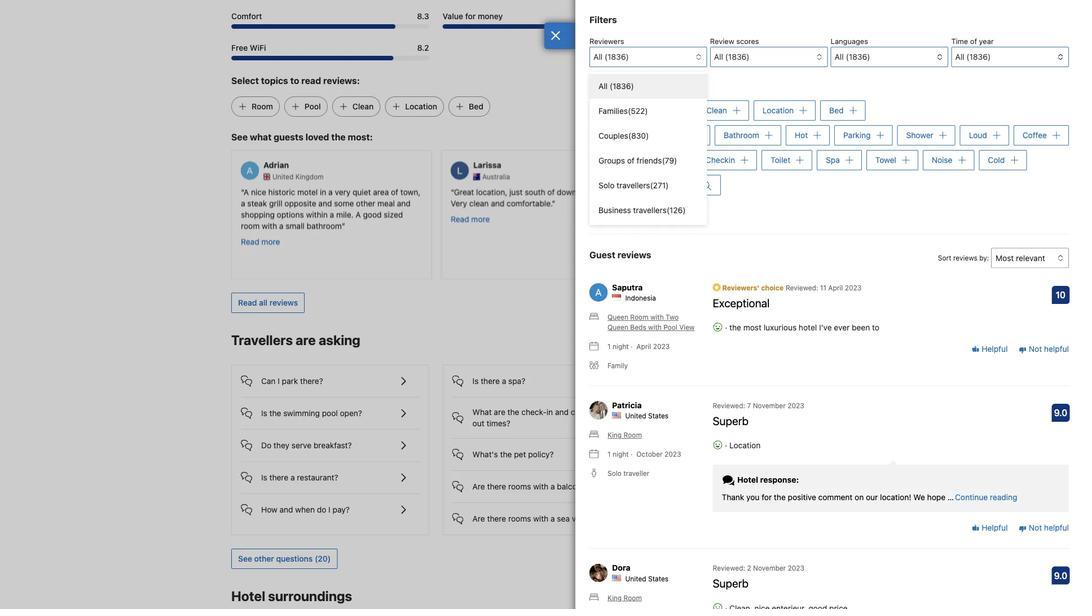 Task type: locate. For each thing, give the bounding box(es) containing it.
ever
[[835, 323, 850, 332]]

reviewers' choice
[[721, 284, 784, 292]]

value for money
[[443, 11, 503, 21]]

more down shopping
[[262, 237, 280, 246]]

king for patricia
[[608, 431, 622, 439]]

select for select a topic to search reviews:
[[590, 82, 611, 90]]

all (1836) button for review scores
[[711, 47, 828, 67]]

1 night from the top
[[613, 343, 629, 351]]

grill
[[269, 198, 283, 208]]

and down is there a spa? button
[[556, 408, 569, 417]]

2 superb from the top
[[713, 577, 749, 590]]

1 vertical spatial night
[[613, 451, 629, 459]]

0 horizontal spatial "
[[342, 221, 346, 230]]

saputra
[[613, 283, 643, 292]]

other down quiet
[[356, 198, 376, 208]]

1 vertical spatial hotel
[[738, 475, 759, 485]]

reviews inside button
[[270, 298, 298, 308]]

" inside "" a nice historic motel in a very quiet area of town, a steak grill opposite and some other meal and shopping options within a mile. a good sized room with a small bathroom"
[[241, 187, 244, 196]]

0 horizontal spatial all (1836) button
[[590, 47, 708, 67]]

read more button for retro hotel with a good vibe. a great pool (which was too hot tbh)
[[661, 213, 700, 225]]

all down reviewers
[[594, 52, 603, 62]]

is for is the swimming pool open?
[[261, 409, 267, 418]]

toilet
[[771, 156, 791, 165]]

2 horizontal spatial a
[[772, 187, 777, 196]]

1 vertical spatial november
[[754, 565, 787, 573]]

0 horizontal spatial read more button
[[241, 236, 280, 247]]

helpful
[[980, 345, 1009, 354], [980, 524, 1009, 533]]

1 vertical spatial united states
[[626, 575, 669, 583]]

in right motel
[[320, 187, 327, 196]]

1 vertical spatial travellers
[[634, 206, 667, 215]]

read for retro hotel with a good vibe. a great pool (which was too hot tbh)
[[661, 214, 680, 223]]

read
[[451, 214, 470, 223], [661, 214, 680, 223], [241, 237, 260, 246], [238, 298, 257, 308]]

see what guests loved the most:
[[231, 132, 373, 142]]

king room for patricia
[[608, 431, 642, 439]]

a left the nice
[[244, 187, 249, 196]]

united states
[[626, 412, 669, 420], [626, 575, 669, 583]]

pool inside queen room with two queen beds with pool view
[[664, 324, 678, 332]]

is inside button
[[261, 473, 267, 483]]

2 horizontal spatial all (1836) button
[[831, 47, 949, 67]]

good inside "" a nice historic motel in a very quiet area of town, a steak grill opposite and some other meal and shopping options within a mile. a good sized room with a small bathroom"
[[363, 210, 382, 219]]

read down the room
[[241, 237, 260, 246]]

good down meal
[[363, 210, 382, 219]]

view up "heat"
[[653, 156, 671, 165]]

1 vertical spatial queen
[[608, 324, 629, 332]]

" for downtown
[[552, 198, 556, 208]]

reviews left "by:"
[[954, 254, 978, 262]]

not for second not helpful button
[[1030, 524, 1043, 533]]

1 helpful from the top
[[1045, 345, 1070, 354]]

superb down 7
[[713, 414, 749, 428]]

opposite
[[285, 198, 316, 208]]

1 horizontal spatial for
[[762, 493, 772, 502]]

0 horizontal spatial pool
[[322, 409, 338, 418]]

more down 'clean'
[[472, 214, 490, 223]]

november for patricia
[[753, 402, 786, 410]]

a left balcony?
[[551, 482, 555, 492]]

reviews right all
[[270, 298, 298, 308]]

1 vertical spatial 9.0
[[1055, 571, 1068, 581]]

australia image
[[474, 173, 480, 180]]

0 vertical spatial united
[[273, 173, 294, 181]]

all (1836) inside button
[[956, 52, 992, 62]]

all inside button
[[956, 52, 965, 62]]

1 horizontal spatial good
[[732, 187, 750, 196]]

solo inside filter reviews "region"
[[599, 181, 615, 190]]

0 vertical spatial view
[[653, 156, 671, 165]]

1 vertical spatial king room
[[608, 594, 642, 602]]

0 vertical spatial night
[[613, 343, 629, 351]]

2 " from the left
[[451, 187, 454, 196]]

0 vertical spatial helpful
[[980, 345, 1009, 354]]

1 for patricia
[[608, 451, 611, 459]]

1 vertical spatial most
[[780, 477, 798, 487]]

2 9.0 from the top
[[1055, 571, 1068, 581]]

3 all (1836) button from the left
[[831, 47, 949, 67]]

coffee
[[1023, 131, 1048, 140]]

(1836) down review scores
[[726, 52, 750, 62]]

solo inside list of reviews region
[[608, 470, 622, 478]]

0 vertical spatial questions
[[800, 477, 836, 487]]

scores
[[737, 37, 760, 45]]

are inside what are the check-in and check- out times?
[[494, 408, 506, 417]]

wifi
[[250, 43, 266, 52]]

2 vertical spatial united
[[626, 575, 647, 583]]

1 horizontal spatial more
[[472, 214, 490, 223]]

reviewed: for patricia
[[713, 402, 746, 410]]

how and when do i pay?
[[261, 505, 350, 515]]

" great location,  just south of downtown area. very clean and comfortable.
[[451, 187, 615, 208]]

0 vertical spatial solo
[[599, 181, 615, 190]]

1 vertical spatial we
[[914, 493, 926, 502]]

1 not from the top
[[1030, 345, 1043, 354]]

all for languages
[[835, 52, 844, 62]]

downtown
[[557, 187, 595, 196]]

" up very
[[451, 187, 454, 196]]

guest
[[590, 249, 616, 260]]

2 helpful button from the top
[[972, 523, 1009, 534]]

" inside '" great location,  just south of downtown area. very clean and comfortable.'
[[451, 187, 454, 196]]

to right topic
[[639, 82, 646, 90]]

1 vertical spatial april
[[637, 343, 652, 351]]

0 vertical spatial superb
[[713, 414, 749, 428]]

filter reviews region
[[590, 13, 1070, 225]]

view?
[[572, 515, 593, 524]]

united down patricia
[[626, 412, 647, 420]]

all for time of year
[[956, 52, 965, 62]]

a right vibe.
[[772, 187, 777, 196]]

is up do
[[261, 409, 267, 418]]

read more down the room
[[241, 237, 280, 246]]

3 " from the left
[[661, 187, 665, 196]]

queen left beds
[[608, 324, 629, 332]]

0 vertical spatial good
[[732, 187, 750, 196]]

1 vertical spatial helpful button
[[972, 523, 1009, 534]]

0 vertical spatial are
[[296, 332, 316, 348]]

reviewed: left '2'
[[713, 565, 746, 573]]

traveller
[[624, 470, 650, 478]]

0 vertical spatial 9.0
[[1055, 408, 1068, 419]]

a right the mile.
[[356, 210, 361, 219]]

2 scored 9.0 element from the top
[[1053, 567, 1071, 585]]

1 horizontal spatial read more
[[451, 214, 490, 223]]

a left spa?
[[502, 377, 507, 386]]

2 not helpful button from the top
[[1020, 523, 1070, 534]]

0 vertical spatial united states
[[626, 412, 669, 420]]

room
[[241, 221, 260, 230]]

· the most luxurious hotel i've ever been to
[[723, 323, 880, 332]]

rooms down are there rooms with a balcony?
[[509, 515, 532, 524]]

and inside '" great location,  just south of downtown area. very clean and comfortable.'
[[491, 198, 505, 208]]

clean up the bathroom
[[707, 106, 728, 115]]

2 are from the top
[[473, 515, 485, 524]]

united states down 'dora'
[[626, 575, 669, 583]]

1 vertical spatial pool
[[322, 409, 338, 418]]

2 rooms from the top
[[509, 515, 532, 524]]

all (1836) button
[[952, 47, 1070, 67]]

king room up 1 night · october 2023
[[608, 431, 642, 439]]

all (1836) for languages
[[835, 52, 871, 62]]

united
[[273, 173, 294, 181], [626, 412, 647, 420], [626, 575, 647, 583]]

1 horizontal spatial all (1836) button
[[711, 47, 828, 67]]

is for is there a restaurant?
[[261, 473, 267, 483]]

all (1836) link
[[590, 74, 708, 99]]

2 horizontal spatial read more button
[[661, 213, 700, 225]]

0 vertical spatial not
[[1030, 345, 1043, 354]]

some
[[334, 198, 354, 208]]

0 vertical spatial king room link
[[590, 430, 642, 441]]

states for patricia
[[649, 412, 669, 420]]

2 horizontal spatial read more
[[661, 214, 700, 223]]

see other questions (20)
[[238, 555, 331, 564]]

more for retro hotel with a good vibe. a great pool (which was too hot tbh)
[[682, 214, 700, 223]]

question
[[748, 448, 781, 457]]

are inside are there rooms with a sea view? button
[[473, 515, 485, 524]]

1 vertical spatial king
[[608, 594, 622, 602]]

united down 'dora'
[[626, 575, 647, 583]]

night for saputra
[[613, 343, 629, 351]]

helpful button for second not helpful button
[[972, 523, 1009, 534]]

2 vertical spatial reviewed:
[[713, 565, 746, 573]]

king room link down 'dora'
[[590, 593, 642, 603]]

are for are there rooms with a balcony?
[[473, 482, 485, 492]]

see inside button
[[238, 555, 252, 564]]

dog
[[599, 180, 614, 190]]

of inside "" a nice historic motel in a very quiet area of town, a steak grill opposite and some other meal and shopping options within a mile. a good sized room with a small bathroom"
[[391, 187, 399, 196]]

0 vertical spatial states
[[649, 412, 669, 420]]

steak
[[247, 198, 267, 208]]

9.0 for patricia
[[1055, 408, 1068, 419]]

continue
[[956, 493, 989, 502]]

australia
[[483, 173, 510, 181]]

2 not from the top
[[1030, 524, 1043, 533]]

check- down spa?
[[522, 408, 547, 417]]

0 vertical spatial king
[[608, 431, 622, 439]]

1 vertical spatial for
[[762, 493, 772, 502]]

helpful for second not helpful button
[[1045, 524, 1070, 533]]

(1836) down reviewers
[[605, 52, 629, 62]]

area.
[[597, 187, 615, 196]]

1 " from the left
[[241, 187, 244, 196]]

1 united states from the top
[[626, 412, 669, 420]]

scored 9.0 element
[[1053, 404, 1071, 422], [1053, 567, 1071, 585]]

read more button for a nice historic motel in a very quiet area of town, a steak grill opposite and some other meal and shopping options within a mile. a good sized room with a small bathroom
[[241, 236, 280, 247]]

2023 right 7
[[788, 402, 805, 410]]

pool down two
[[664, 324, 678, 332]]

other inside "" a nice historic motel in a very quiet area of town, a steak grill opposite and some other meal and shopping options within a mile. a good sized room with a small bathroom"
[[356, 198, 376, 208]]

queen room with two queen beds with pool view
[[608, 314, 695, 332]]

2 horizontal spatial "
[[661, 187, 665, 196]]

for right you
[[762, 493, 772, 502]]

rooms
[[509, 482, 532, 492], [509, 515, 532, 524]]

location inside list of reviews region
[[730, 441, 761, 450]]

there inside button
[[270, 473, 289, 483]]

all (1836) down review scores
[[715, 52, 750, 62]]

0 vertical spatial most
[[744, 323, 762, 332]]

and inside what are the check-in and check- out times?
[[556, 408, 569, 417]]

topics
[[261, 75, 288, 86]]

surroundings
[[268, 589, 352, 605]]

king down patricia
[[608, 431, 622, 439]]

room for patricia
[[624, 431, 642, 439]]

the inside what are the check-in and check- out times?
[[508, 408, 520, 417]]

0 vertical spatial not helpful
[[1028, 345, 1070, 354]]

read more
[[451, 214, 490, 223], [661, 214, 700, 223], [241, 237, 280, 246]]

clean up most:
[[353, 102, 374, 111]]

search
[[648, 82, 670, 90]]

0 vertical spatial in
[[320, 187, 327, 196]]

a left small
[[279, 221, 284, 230]]

· down still
[[726, 441, 728, 450]]

2 king from the top
[[608, 594, 622, 602]]

1 all (1836) button from the left
[[590, 47, 708, 67]]

a
[[613, 82, 617, 90], [329, 187, 333, 196], [725, 187, 730, 196], [241, 198, 245, 208], [330, 210, 334, 219], [279, 221, 284, 230], [502, 377, 507, 386], [742, 448, 746, 457], [291, 473, 295, 483], [551, 482, 555, 492], [551, 515, 555, 524]]

the left the swimming
[[270, 409, 281, 418]]

to inside list of reviews region
[[873, 323, 880, 332]]

room for dora
[[624, 594, 642, 602]]

1 vertical spatial helpful
[[1045, 524, 1070, 533]]

is up what
[[473, 377, 479, 386]]

show
[[590, 205, 610, 215]]

see for see other questions (20)
[[238, 555, 252, 564]]

other inside button
[[254, 555, 274, 564]]

(522)
[[628, 106, 648, 116]]

1 horizontal spatial are
[[494, 408, 506, 417]]

0 vertical spatial is
[[473, 377, 479, 386]]

0 vertical spatial we
[[671, 477, 683, 487]]

united for patricia
[[626, 412, 647, 420]]

is there a restaurant?
[[261, 473, 339, 483]]

reviewed: left 11
[[786, 284, 819, 292]]

1 are from the top
[[473, 482, 485, 492]]

and
[[319, 198, 332, 208], [397, 198, 411, 208], [491, 198, 505, 208], [556, 408, 569, 417], [280, 505, 293, 515]]

1 vertical spatial pool
[[664, 324, 678, 332]]

king
[[608, 431, 622, 439], [608, 594, 622, 602]]

1 vertical spatial states
[[649, 575, 669, 583]]

0 vertical spatial helpful
[[1045, 345, 1070, 354]]

we
[[671, 477, 683, 487], [914, 493, 926, 502]]

of
[[971, 37, 978, 45], [628, 156, 635, 165], [391, 187, 399, 196], [548, 187, 555, 196]]

read for great location,  just south of downtown area. very clean and comfortable.
[[451, 214, 470, 223]]

filters
[[590, 14, 617, 25]]

1 rooms from the top
[[509, 482, 532, 492]]

night up solo traveller
[[613, 451, 629, 459]]

november for dora
[[754, 565, 787, 573]]

hotel inside list of reviews region
[[738, 475, 759, 485]]

see for see what guests loved the most:
[[231, 132, 248, 142]]

1 horizontal spatial check-
[[571, 408, 596, 417]]

pool
[[801, 187, 817, 196], [322, 409, 338, 418]]

1 helpful from the top
[[980, 345, 1009, 354]]

are there rooms with a sea view?
[[473, 515, 593, 524]]

1 horizontal spatial "
[[451, 187, 454, 196]]

united kingdom
[[273, 173, 324, 181]]

1 vertical spatial rooms
[[509, 515, 532, 524]]

there down are there rooms with a balcony?
[[488, 515, 507, 524]]

0 vertical spatial not helpful button
[[1020, 344, 1070, 355]]

" up the (which
[[661, 187, 665, 196]]

read more down the (which
[[661, 214, 700, 223]]

all down review
[[715, 52, 724, 62]]

we have an instant answer to most questions
[[671, 477, 836, 487]]

april down beds
[[637, 343, 652, 351]]

with inside " retro hotel with a good vibe. a great pool (which was too hot tbh)
[[708, 187, 723, 196]]

noise
[[933, 156, 953, 165]]

all (1836) down "languages"
[[835, 52, 871, 62]]

" for great location,  just south of downtown area. very clean and comfortable.
[[451, 187, 454, 196]]

1 scored 9.0 element from the top
[[1053, 404, 1071, 422]]

most up positive
[[780, 477, 798, 487]]

0 horizontal spatial reviews
[[270, 298, 298, 308]]

1 horizontal spatial hotel
[[686, 187, 706, 196]]

1 king from the top
[[608, 431, 622, 439]]

claude
[[684, 160, 711, 170]]

comfortable.
[[507, 198, 552, 208]]

1 check- from the left
[[522, 408, 547, 417]]

hotel inside " retro hotel with a good vibe. a great pool (which was too hot tbh)
[[686, 187, 706, 196]]

pool right great
[[801, 187, 817, 196]]

vibe.
[[753, 187, 770, 196]]

select
[[231, 75, 259, 86], [590, 82, 611, 90]]

scored 10 element
[[1053, 286, 1071, 304]]

this is a carousel with rotating slides. it displays featured reviews of the property. use next and previous buttons to navigate. region
[[222, 145, 862, 284]]

2 not helpful from the top
[[1028, 524, 1070, 533]]

to right been
[[873, 323, 880, 332]]

0 horizontal spatial other
[[254, 555, 274, 564]]

0 horizontal spatial select
[[231, 75, 259, 86]]

· down exceptional
[[726, 323, 728, 332]]

(1836) inside button
[[967, 52, 992, 62]]

0 vertical spatial see
[[231, 132, 248, 142]]

2 states from the top
[[649, 575, 669, 583]]

superb for dora
[[713, 577, 749, 590]]

0 vertical spatial king room
[[608, 431, 642, 439]]

topic
[[620, 82, 637, 90]]

check- left patricia
[[571, 408, 596, 417]]

spa?
[[509, 377, 526, 386]]

groups
[[599, 156, 626, 165]]

1 horizontal spatial read more button
[[451, 213, 490, 225]]

are inside are there rooms with a balcony? button
[[473, 482, 485, 492]]

are there rooms with a balcony? button
[[453, 471, 631, 494]]

travellers down groups of friends (79)
[[617, 181, 651, 190]]

questions left (20)
[[276, 555, 313, 564]]

1 vertical spatial helpful
[[980, 524, 1009, 533]]

read more down 'clean'
[[451, 214, 490, 223]]

1 9.0 from the top
[[1055, 408, 1068, 419]]

king room link
[[590, 430, 642, 441], [590, 593, 642, 603]]

1 king room from the top
[[608, 431, 642, 439]]

retro
[[665, 187, 684, 196]]

a
[[244, 187, 249, 196], [772, 187, 777, 196], [356, 210, 361, 219]]

solo for solo travellers (271)
[[599, 181, 615, 190]]

2 night from the top
[[613, 451, 629, 459]]

1 horizontal spatial april
[[829, 284, 844, 292]]

2 united states from the top
[[626, 575, 669, 583]]

1 states from the top
[[649, 412, 669, 420]]

king room link for patricia
[[590, 430, 642, 441]]

1 horizontal spatial pool
[[664, 324, 678, 332]]

pool left open?
[[322, 409, 338, 418]]

all (1836) down time of year
[[956, 52, 992, 62]]

read down the (which
[[661, 214, 680, 223]]

i right can
[[278, 377, 280, 386]]

families (522)
[[599, 106, 648, 116]]

i right do
[[329, 505, 331, 515]]

1 vertical spatial united
[[626, 412, 647, 420]]

1 king room link from the top
[[590, 430, 642, 441]]

2 vertical spatial hotel
[[231, 589, 265, 605]]

1 vertical spatial not
[[1030, 524, 1043, 533]]

1 vertical spatial superb
[[713, 577, 749, 590]]

1 not helpful from the top
[[1028, 345, 1070, 354]]

checkin
[[706, 156, 736, 165]]

read more button down the (which
[[661, 213, 700, 225]]

(79)
[[663, 156, 678, 165]]

good up tbh)
[[732, 187, 750, 196]]

all (1836) button up the select a topic to search reviews:
[[590, 47, 708, 67]]

the down response:
[[775, 493, 786, 502]]

for right value
[[466, 11, 476, 21]]

2 helpful from the top
[[1045, 524, 1070, 533]]

2 horizontal spatial hotel
[[738, 475, 759, 485]]

1 horizontal spatial reviews
[[618, 249, 652, 260]]

0 vertical spatial scored 9.0 element
[[1053, 404, 1071, 422]]

room inside queen room with two queen beds with pool view
[[631, 314, 649, 321]]

united down the adrian
[[273, 173, 294, 181]]

0 vertical spatial are
[[473, 482, 485, 492]]

room up 1 night · october 2023
[[624, 431, 642, 439]]

1 vertical spatial other
[[254, 555, 274, 564]]

scored 9.0 element for patricia
[[1053, 404, 1071, 422]]

select left topic
[[590, 82, 611, 90]]

(126)
[[667, 206, 686, 215]]

scored 9.0 element for dora
[[1053, 567, 1071, 585]]

1 horizontal spatial "
[[552, 198, 556, 208]]

0 vertical spatial 1
[[608, 343, 611, 351]]

patricia
[[613, 401, 642, 410]]

are left asking
[[296, 332, 316, 348]]

king room
[[608, 431, 642, 439], [608, 594, 642, 602]]

1 horizontal spatial i
[[329, 505, 331, 515]]

1 1 from the top
[[608, 343, 611, 351]]

0 horizontal spatial we
[[671, 477, 683, 487]]

show less
[[590, 205, 626, 215]]

1 helpful button from the top
[[972, 344, 1009, 355]]

a up hot
[[725, 187, 730, 196]]

superb down '2'
[[713, 577, 749, 590]]

other up hotel surroundings
[[254, 555, 274, 564]]

november
[[753, 402, 786, 410], [754, 565, 787, 573]]

in
[[320, 187, 327, 196], [547, 408, 553, 417]]

united inside this is a carousel with rotating slides. it displays featured reviews of the property. use next and previous buttons to navigate. region
[[273, 173, 294, 181]]

groups of friends (79)
[[599, 156, 678, 165]]

king down 'dora'
[[608, 594, 622, 602]]

2
[[748, 565, 752, 573]]

family
[[608, 362, 628, 370]]

with up too
[[708, 187, 723, 196]]

there down what's
[[488, 482, 507, 492]]

0 vertical spatial travellers
[[617, 181, 651, 190]]

most inside list of reviews region
[[744, 323, 762, 332]]

0 horizontal spatial are
[[296, 332, 316, 348]]

questions up positive
[[800, 477, 836, 487]]

is down do
[[261, 473, 267, 483]]

2 helpful from the top
[[980, 524, 1009, 533]]

larissa
[[474, 160, 502, 170]]

·
[[726, 323, 728, 332], [631, 343, 633, 351], [726, 441, 728, 450], [631, 451, 633, 459]]

hotel down see other questions (20) button
[[231, 589, 265, 605]]

1 vertical spatial are
[[473, 515, 485, 524]]

parking
[[844, 131, 871, 140]]

all (1836) down reviewers
[[594, 52, 629, 62]]

0 vertical spatial rooms
[[509, 482, 532, 492]]

of right south
[[548, 187, 555, 196]]

0 vertical spatial pool
[[801, 187, 817, 196]]

1 vertical spatial solo
[[608, 470, 622, 478]]

a left restaurant? at the bottom of page
[[291, 473, 295, 483]]

2 queen from the top
[[608, 324, 629, 332]]

read for a nice historic motel in a very quiet area of town, a steak grill opposite and some other meal and shopping options within a mile. a good sized room with a small bathroom
[[241, 237, 260, 246]]

2 king room from the top
[[608, 594, 642, 602]]

not for first not helpful button
[[1030, 345, 1043, 354]]

2 all (1836) button from the left
[[711, 47, 828, 67]]

the down exceptional
[[730, 323, 742, 332]]

read more for great location,  just south of downtown area. very clean and comfortable.
[[451, 214, 490, 223]]

times?
[[487, 419, 511, 428]]

bed
[[469, 102, 484, 111], [830, 106, 844, 115]]

1 vertical spatial questions
[[276, 555, 313, 564]]

2 king room link from the top
[[590, 593, 642, 603]]

0 horizontal spatial i
[[278, 377, 280, 386]]

king room link for dora
[[590, 593, 642, 603]]

our
[[867, 493, 879, 502]]

1 superb from the top
[[713, 414, 749, 428]]

2 1 from the top
[[608, 451, 611, 459]]

not helpful for second not helpful button
[[1028, 524, 1070, 533]]

a right "ask"
[[742, 448, 746, 457]]



Task type: describe. For each thing, give the bounding box(es) containing it.
choice
[[762, 284, 784, 292]]

free wifi
[[231, 43, 266, 52]]

(1836) for review scores
[[726, 52, 750, 62]]

rooms for sea
[[509, 515, 532, 524]]

all (1836) for reviewers
[[594, 52, 629, 62]]

historic
[[269, 187, 295, 196]]

" inside " retro hotel with a good vibe. a great pool (which was too hot tbh)
[[661, 187, 665, 196]]

pool inside the is the swimming pool open? button
[[322, 409, 338, 418]]

there for is there a restaurant?
[[270, 473, 289, 483]]

united states for dora
[[626, 575, 669, 583]]

queen room with two queen beds with pool view link
[[590, 312, 700, 333]]

a inside " retro hotel with a good vibe. a great pool (which was too hot tbh)
[[725, 187, 730, 196]]

are for are there rooms with a sea view?
[[473, 515, 485, 524]]

reviews for guest
[[618, 249, 652, 260]]

do
[[261, 441, 272, 450]]

are for the
[[494, 408, 506, 417]]

read left all
[[238, 298, 257, 308]]

of left year
[[971, 37, 978, 45]]

· left october
[[631, 451, 633, 459]]

more for a nice historic motel in a very quiet area of town, a steak grill opposite and some other meal and shopping options within a mile. a good sized room with a small bathroom
[[262, 237, 280, 246]]

is for is there a spa?
[[473, 377, 479, 386]]

2 check- from the left
[[571, 408, 596, 417]]

area
[[373, 187, 389, 196]]

i've
[[820, 323, 833, 332]]

7
[[748, 402, 752, 410]]

an
[[704, 477, 713, 487]]

reviewed: for dora
[[713, 565, 746, 573]]

united states for patricia
[[626, 412, 669, 420]]

0 horizontal spatial reviews:
[[324, 75, 360, 86]]

they
[[274, 441, 290, 450]]

more for great location,  just south of downtown area. very clean and comfortable.
[[472, 214, 490, 223]]

is there a restaurant? button
[[241, 462, 420, 485]]

a inside button
[[291, 473, 295, 483]]

there?
[[300, 377, 323, 386]]

with inside "" a nice historic motel in a very quiet area of town, a steak grill opposite and some other meal and shopping options within a mile. a good sized room with a small bathroom"
[[262, 221, 277, 230]]

time of year
[[952, 37, 995, 45]]

superb for patricia
[[713, 414, 749, 428]]

for inside list of reviews region
[[762, 493, 772, 502]]

king for dora
[[608, 594, 622, 602]]

solo travellers (271)
[[599, 181, 669, 190]]

policy?
[[529, 450, 554, 459]]

(which
[[661, 198, 685, 208]]

small
[[286, 221, 305, 230]]

there for are there rooms with a balcony?
[[488, 482, 507, 492]]

how and when do i pay? button
[[241, 494, 420, 517]]

hope
[[928, 493, 946, 502]]

still
[[720, 414, 740, 428]]

" for a
[[342, 221, 346, 230]]

0 vertical spatial april
[[829, 284, 844, 292]]

adrian
[[264, 160, 289, 170]]

united for dora
[[626, 575, 647, 583]]

a left very
[[329, 187, 333, 196]]

the inside the is the swimming pool open? button
[[270, 409, 281, 418]]

time
[[952, 37, 969, 45]]

view inside queen room with two queen beds with pool view
[[680, 324, 695, 332]]

two
[[666, 314, 679, 321]]

1 horizontal spatial questions
[[800, 477, 836, 487]]

0 horizontal spatial clean
[[353, 102, 374, 111]]

(830)
[[629, 131, 649, 141]]

10
[[1057, 290, 1067, 301]]

languages
[[831, 37, 869, 45]]

0 vertical spatial reviewed:
[[786, 284, 819, 292]]

states for dora
[[649, 575, 669, 583]]

quiet
[[353, 187, 371, 196]]

close image
[[551, 31, 561, 40]]

bathroom
[[724, 131, 760, 140]]

helpful for first not helpful button
[[980, 345, 1009, 354]]

travellers for (126)
[[634, 206, 667, 215]]

all (1836) button for reviewers
[[590, 47, 708, 67]]

the inside 'what's the pet policy?' button
[[501, 450, 512, 459]]

all (1836) for time of year
[[956, 52, 992, 62]]

within
[[306, 210, 328, 219]]

reviews for sort
[[954, 254, 978, 262]]

friends
[[637, 156, 663, 165]]

select for select topics to read reviews:
[[231, 75, 259, 86]]

all (1836) up families
[[599, 82, 634, 91]]

to right answer
[[770, 477, 778, 487]]

do they serve breakfast?
[[261, 441, 352, 450]]

1 horizontal spatial clean
[[707, 106, 728, 115]]

0 horizontal spatial view
[[653, 156, 671, 165]]

select a topic to search reviews:
[[590, 82, 701, 90]]

(1836) for reviewers
[[605, 52, 629, 62]]

what
[[473, 408, 492, 417]]

towel
[[876, 156, 897, 165]]

there for are there rooms with a sea view?
[[488, 515, 507, 524]]

nice
[[251, 187, 266, 196]]

positive
[[788, 493, 817, 502]]

2023 for reviewed: 2 november 2023
[[788, 565, 805, 573]]

rooms for balcony?
[[509, 482, 532, 492]]

continue reading link
[[956, 492, 1018, 503]]

all (1836) button for languages
[[831, 47, 949, 67]]

(1836) for languages
[[847, 52, 871, 62]]

a inside 'button'
[[742, 448, 746, 457]]

8.2
[[418, 43, 429, 52]]

by:
[[980, 254, 990, 262]]

free wifi 8.2 meter
[[231, 56, 429, 60]]

list of reviews region
[[583, 268, 1077, 610]]

questions inside see other questions (20) button
[[276, 555, 313, 564]]

1 horizontal spatial reviews:
[[673, 82, 701, 90]]

loved
[[306, 132, 329, 142]]

of left friends
[[628, 156, 635, 165]]

all (1836) for review scores
[[715, 52, 750, 62]]

a left sea
[[551, 515, 555, 524]]

0 horizontal spatial a
[[244, 187, 249, 196]]

most:
[[348, 132, 373, 142]]

a left the mile.
[[330, 210, 334, 219]]

money
[[478, 11, 503, 21]]

hotel response:
[[736, 475, 800, 485]]

all for reviewers
[[594, 52, 603, 62]]

couples
[[599, 131, 629, 141]]

what's the pet policy? button
[[453, 439, 631, 462]]

0 vertical spatial i
[[278, 377, 280, 386]]

how
[[261, 505, 278, 515]]

king room for dora
[[608, 594, 642, 602]]

ask a question
[[726, 448, 781, 457]]

breakfast?
[[314, 441, 352, 450]]

with up are there rooms with a sea view? button
[[534, 482, 549, 492]]

indonesia
[[626, 294, 656, 302]]

0 horizontal spatial location
[[406, 102, 438, 111]]

business travellers (126)
[[599, 206, 686, 215]]

" for a nice historic motel in a very quiet area of town, a steak grill opposite and some other meal and shopping options within a mile. a good sized room with a small bathroom
[[241, 187, 244, 196]]

reading
[[991, 493, 1018, 502]]

comfort 8.3 meter
[[231, 24, 429, 29]]

reviewed: 11 april 2023
[[786, 284, 862, 292]]

read more for retro hotel with a good vibe. a great pool (which was too hot tbh)
[[661, 214, 700, 223]]

and up within
[[319, 198, 332, 208]]

helpful button for first not helpful button
[[972, 344, 1009, 355]]

and inside how and when do i pay? button
[[280, 505, 293, 515]]

united kingdom image
[[264, 173, 270, 180]]

9.0 for dora
[[1055, 571, 1068, 581]]

great
[[454, 187, 474, 196]]

do they serve breakfast? button
[[241, 430, 420, 453]]

night for patricia
[[613, 451, 629, 459]]

are for asking
[[296, 332, 316, 348]]

guests
[[274, 132, 304, 142]]

less
[[612, 205, 626, 215]]

show less button
[[590, 200, 626, 220]]

1 vertical spatial i
[[329, 505, 331, 515]]

guest reviews
[[590, 249, 652, 260]]

great
[[780, 187, 799, 196]]

solo for solo traveller
[[608, 470, 622, 478]]

kingdom
[[296, 173, 324, 181]]

a inside " retro hotel with a good vibe. a great pool (which was too hot tbh)
[[772, 187, 777, 196]]

with right beds
[[649, 324, 662, 332]]

2023 right october
[[665, 451, 682, 459]]

business
[[599, 206, 632, 215]]

a left steak
[[241, 198, 245, 208]]

1 night · october 2023
[[608, 451, 682, 459]]

value for money 8.1 meter
[[443, 24, 641, 29]]

in inside "" a nice historic motel in a very quiet area of town, a steak grill opposite and some other meal and shopping options within a mile. a good sized room with a small bathroom"
[[320, 187, 327, 196]]

" retro hotel with a good vibe. a great pool (which was too hot tbh)
[[661, 187, 817, 208]]

hotel for hotel surroundings
[[231, 589, 265, 605]]

pool inside " retro hotel with a good vibe. a great pool (which was too hot tbh)
[[801, 187, 817, 196]]

too
[[704, 198, 716, 208]]

to left "read"
[[291, 75, 299, 86]]

you
[[747, 493, 760, 502]]

0 horizontal spatial pool
[[305, 102, 321, 111]]

room up breakfast
[[599, 106, 620, 115]]

just
[[510, 187, 523, 196]]

luxurious
[[764, 323, 797, 332]]

response:
[[761, 475, 800, 485]]

value
[[443, 11, 464, 21]]

1 queen from the top
[[608, 314, 629, 321]]

see other questions (20) button
[[231, 549, 338, 570]]

(1836) for time of year
[[967, 52, 992, 62]]

a left topic
[[613, 82, 617, 90]]

1 horizontal spatial a
[[356, 210, 361, 219]]

helpful for first not helpful button
[[1045, 345, 1070, 354]]

2 horizontal spatial location
[[763, 106, 794, 115]]

1 horizontal spatial most
[[780, 477, 798, 487]]

1 horizontal spatial bed
[[830, 106, 844, 115]]

pet
[[514, 450, 526, 459]]

have
[[685, 477, 702, 487]]

in inside what are the check-in and check- out times?
[[547, 408, 553, 417]]

· down beds
[[631, 343, 633, 351]]

0 horizontal spatial april
[[637, 343, 652, 351]]

dora
[[613, 564, 631, 573]]

hotel
[[799, 323, 818, 332]]

helpful for second not helpful button
[[980, 524, 1009, 533]]

…
[[948, 493, 955, 502]]

luxembourg
[[693, 173, 732, 181]]

with left sea
[[534, 515, 549, 524]]

not helpful for first not helpful button
[[1028, 345, 1070, 354]]

of inside '" great location,  just south of downtown area. very clean and comfortable.'
[[548, 187, 555, 196]]

1 for saputra
[[608, 343, 611, 351]]

and down 'town,'
[[397, 198, 411, 208]]

(1836) up families (522)
[[610, 82, 634, 91]]

room for saputra
[[631, 314, 649, 321]]

hot
[[718, 198, 730, 208]]

asking
[[319, 332, 361, 348]]

hotel for hotel response:
[[738, 475, 759, 485]]

all left topic
[[599, 82, 608, 91]]

travellers for (271)
[[617, 181, 651, 190]]

2023 for reviewed: 7 november 2023
[[788, 402, 805, 410]]

read more button for great location,  just south of downtown area. very clean and comfortable.
[[451, 213, 490, 225]]

room down topics on the top of page
[[252, 102, 273, 111]]

all for review scores
[[715, 52, 724, 62]]

0 horizontal spatial for
[[466, 11, 476, 21]]

2023 for reviewed: 11 april 2023
[[846, 284, 862, 292]]

1 not helpful button from the top
[[1020, 344, 1070, 355]]

can i park there?
[[261, 377, 323, 386]]

with left two
[[651, 314, 664, 321]]

the right the loved
[[332, 132, 346, 142]]

review scores
[[711, 37, 760, 45]]

there for is there a spa?
[[481, 377, 500, 386]]

(271)
[[651, 181, 669, 190]]

what
[[250, 132, 272, 142]]

read more for a nice historic motel in a very quiet area of town, a steak grill opposite and some other meal and shopping options within a mile. a good sized room with a small bathroom
[[241, 237, 280, 246]]

we inside list of reviews region
[[914, 493, 926, 502]]

0 horizontal spatial bed
[[469, 102, 484, 111]]

2023 down queen room with two queen beds with pool view on the right
[[654, 343, 670, 351]]

is there a spa?
[[473, 377, 526, 386]]

exceptional
[[713, 296, 770, 310]]

good inside " retro hotel with a good vibe. a great pool (which was too hot tbh)
[[732, 187, 750, 196]]

very
[[451, 198, 468, 208]]



Task type: vqa. For each thing, say whether or not it's contained in the screenshot.
5,515
no



